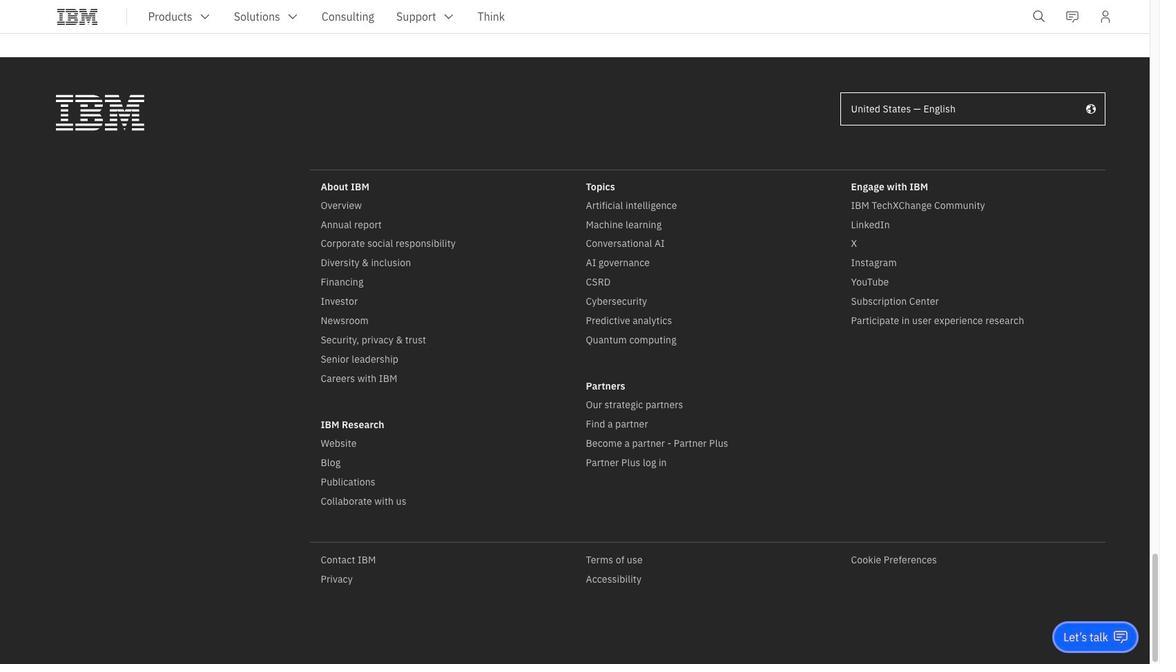 Task type: locate. For each thing, give the bounding box(es) containing it.
let's talk element
[[1064, 630, 1108, 646]]



Task type: describe. For each thing, give the bounding box(es) containing it.
contact us region
[[1053, 622, 1139, 654]]



